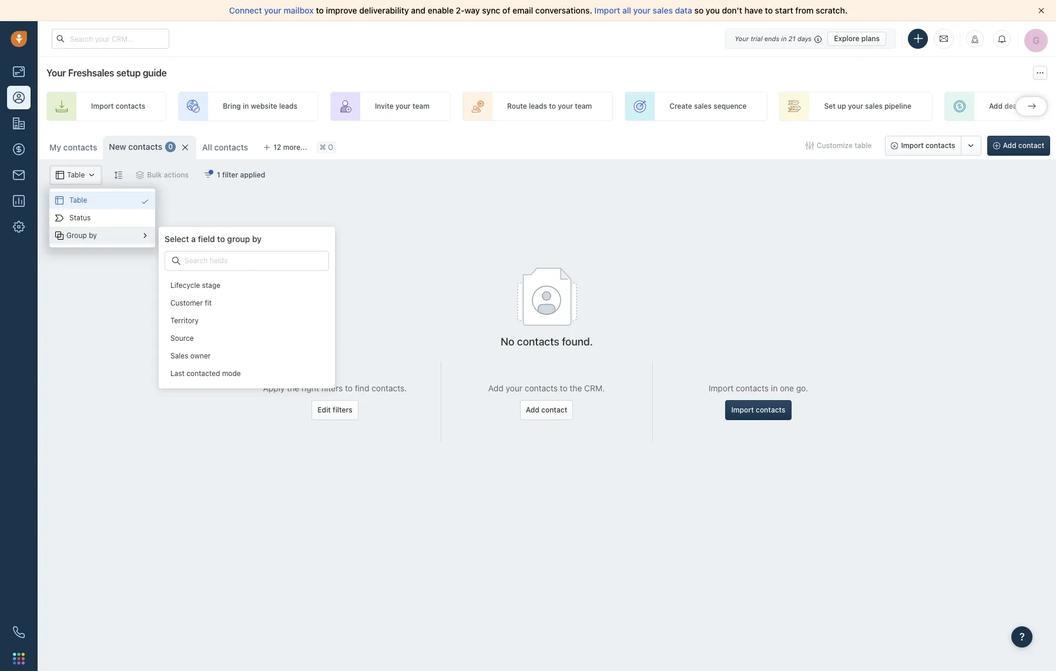 Task type: describe. For each thing, give the bounding box(es) containing it.
plans
[[862, 34, 881, 43]]

group
[[66, 231, 87, 240]]

container_wx8msf4aqz5i3rn1 image for table
[[55, 196, 64, 205]]

from
[[796, 5, 814, 15]]

connect your mailbox to improve deliverability and enable 2-way sync of email conversations. import all your sales data so you don't have to start from scratch.
[[229, 5, 848, 15]]

table
[[69, 196, 87, 205]]

freshworks switcher image
[[13, 653, 25, 665]]

owner
[[190, 352, 211, 361]]

2 vertical spatial container_wx8msf4aqz5i3rn1 image
[[172, 257, 181, 265]]

explore plans link
[[828, 31, 887, 46]]

group by menu item
[[49, 227, 155, 245]]

group
[[227, 234, 250, 244]]

a
[[191, 234, 196, 244]]

to for by
[[217, 234, 225, 244]]

deliverability
[[360, 5, 409, 15]]

mode
[[222, 370, 241, 378]]

import
[[595, 5, 621, 15]]

customer
[[171, 299, 203, 308]]

connect your mailbox link
[[229, 5, 316, 15]]

data
[[676, 5, 693, 15]]

explore plans
[[835, 34, 881, 43]]

1 horizontal spatial by
[[252, 234, 262, 244]]

sync
[[482, 5, 501, 15]]

of
[[503, 5, 511, 15]]

explore
[[835, 34, 860, 43]]

0 vertical spatial container_wx8msf4aqz5i3rn1 image
[[141, 198, 149, 206]]

sales owner
[[171, 352, 211, 361]]

group by
[[66, 231, 97, 240]]

start
[[776, 5, 794, 15]]

customer fit
[[171, 299, 212, 308]]

territory
[[171, 317, 199, 326]]

sales
[[171, 352, 188, 361]]

select a field to group by
[[165, 234, 262, 244]]

have
[[745, 5, 763, 15]]

fit
[[205, 299, 212, 308]]



Task type: vqa. For each thing, say whether or not it's contained in the screenshot.
to to the left
yes



Task type: locate. For each thing, give the bounding box(es) containing it.
way
[[465, 5, 480, 15]]

source
[[171, 334, 194, 343]]

to right mailbox
[[316, 5, 324, 15]]

by
[[89, 231, 97, 240], [252, 234, 262, 244]]

1 horizontal spatial container_wx8msf4aqz5i3rn1 image
[[141, 198, 149, 206]]

container_wx8msf4aqz5i3rn1 image left status
[[55, 214, 64, 222]]

0 horizontal spatial by
[[89, 231, 97, 240]]

email
[[513, 5, 534, 15]]

scratch.
[[817, 5, 848, 15]]

1 horizontal spatial to
[[316, 5, 324, 15]]

by right group
[[89, 231, 97, 240]]

select a field to group by menu
[[49, 189, 335, 389]]

2 vertical spatial container_wx8msf4aqz5i3rn1 image
[[141, 232, 149, 240]]

container_wx8msf4aqz5i3rn1 image down select
[[172, 257, 181, 265]]

so
[[695, 5, 704, 15]]

container_wx8msf4aqz5i3rn1 image up group by menu item
[[141, 198, 149, 206]]

lifecycle
[[171, 281, 200, 290]]

container_wx8msf4aqz5i3rn1 image for status
[[55, 214, 64, 222]]

0 horizontal spatial container_wx8msf4aqz5i3rn1 image
[[55, 232, 64, 240]]

2 horizontal spatial to
[[766, 5, 774, 15]]

container_wx8msf4aqz5i3rn1 image
[[55, 196, 64, 205], [55, 214, 64, 222], [141, 232, 149, 240]]

Search your CRM... text field
[[52, 29, 169, 49]]

your
[[264, 5, 282, 15], [634, 5, 651, 15]]

2-
[[456, 5, 465, 15]]

container_wx8msf4aqz5i3rn1 image left group
[[55, 232, 64, 240]]

status
[[69, 214, 91, 223]]

contacted
[[187, 370, 220, 378]]

to right field
[[217, 234, 225, 244]]

2 horizontal spatial container_wx8msf4aqz5i3rn1 image
[[172, 257, 181, 265]]

container_wx8msf4aqz5i3rn1 image inside group by menu item
[[141, 232, 149, 240]]

lifecycle stage
[[171, 281, 221, 290]]

Search fields field
[[184, 256, 264, 267]]

container_wx8msf4aqz5i3rn1 image
[[141, 198, 149, 206], [55, 232, 64, 240], [172, 257, 181, 265]]

send email image
[[941, 34, 949, 44]]

sales
[[653, 5, 673, 15]]

by inside menu item
[[89, 231, 97, 240]]

last contacted mode
[[171, 370, 241, 378]]

stage
[[202, 281, 221, 290]]

to inside menu
[[217, 234, 225, 244]]

you
[[706, 5, 720, 15]]

conversations.
[[536, 5, 593, 15]]

phone image
[[7, 621, 31, 645]]

1 your from the left
[[264, 5, 282, 15]]

your left mailbox
[[264, 5, 282, 15]]

0 horizontal spatial your
[[264, 5, 282, 15]]

mailbox
[[284, 5, 314, 15]]

all
[[623, 5, 632, 15]]

by right group at top
[[252, 234, 262, 244]]

2 your from the left
[[634, 5, 651, 15]]

import all your sales data link
[[595, 5, 695, 15]]

improve
[[326, 5, 357, 15]]

container_wx8msf4aqz5i3rn1 image left table
[[55, 196, 64, 205]]

container_wx8msf4aqz5i3rn1 image left select
[[141, 232, 149, 240]]

1 vertical spatial container_wx8msf4aqz5i3rn1 image
[[55, 232, 64, 240]]

and
[[411, 5, 426, 15]]

to
[[316, 5, 324, 15], [766, 5, 774, 15], [217, 234, 225, 244]]

your right all
[[634, 5, 651, 15]]

connect
[[229, 5, 262, 15]]

shade muted image
[[812, 34, 822, 43]]

to left start
[[766, 5, 774, 15]]

select
[[165, 234, 189, 244]]

0 horizontal spatial to
[[217, 234, 225, 244]]

enable
[[428, 5, 454, 15]]

last
[[171, 370, 185, 378]]

to for deliverability
[[316, 5, 324, 15]]

1 horizontal spatial your
[[634, 5, 651, 15]]

don't
[[723, 5, 743, 15]]

1 vertical spatial container_wx8msf4aqz5i3rn1 image
[[55, 214, 64, 222]]

0 vertical spatial container_wx8msf4aqz5i3rn1 image
[[55, 196, 64, 205]]

container_wx8msf4aqz5i3rn1 image inside group by menu item
[[55, 232, 64, 240]]

field
[[198, 234, 215, 244]]



